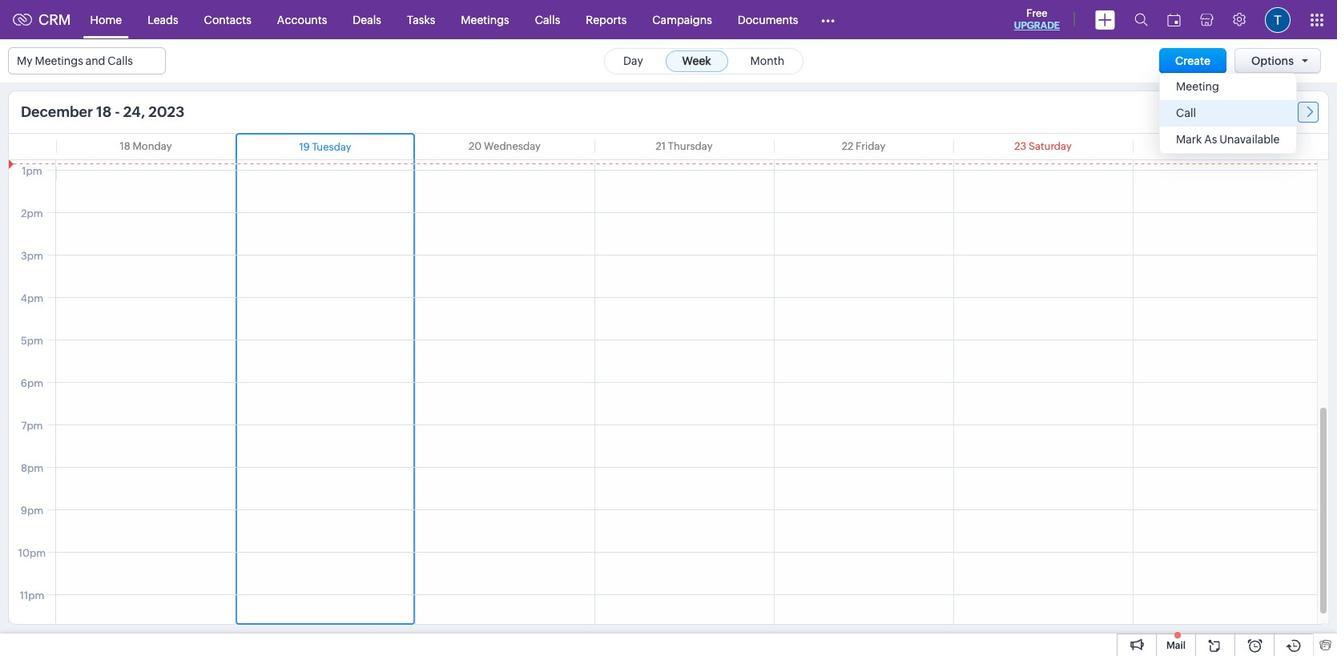 Task type: vqa. For each thing, say whether or not it's contained in the screenshot.
free
yes



Task type: locate. For each thing, give the bounding box(es) containing it.
mail
[[1166, 640, 1186, 651]]

1 horizontal spatial 18
[[120, 140, 130, 152]]

meetings right my
[[35, 54, 83, 67]]

tasks link
[[394, 0, 448, 39]]

mark as unavailable link
[[1160, 127, 1296, 153]]

free
[[1026, 7, 1047, 19]]

tuesday
[[312, 141, 351, 153]]

3pm
[[21, 250, 43, 262]]

0 horizontal spatial meetings
[[35, 54, 83, 67]]

call
[[1176, 107, 1196, 119]]

0 vertical spatial calls
[[535, 13, 560, 26]]

18 left -
[[96, 103, 112, 120]]

2023
[[148, 103, 185, 120]]

as
[[1204, 133, 1217, 146]]

calls left reports link on the left top of page
[[535, 13, 560, 26]]

7pm
[[21, 420, 43, 432]]

unavailable
[[1219, 133, 1280, 146]]

create menu element
[[1085, 0, 1125, 39]]

8pm
[[21, 462, 43, 474]]

monday
[[133, 140, 172, 152]]

18 left monday
[[120, 140, 130, 152]]

1 vertical spatial meetings
[[35, 54, 83, 67]]

meeting
[[1176, 80, 1219, 93]]

22 friday
[[842, 140, 885, 152]]

contacts
[[204, 13, 251, 26]]

documents
[[738, 13, 798, 26]]

tasks
[[407, 13, 435, 26]]

meetings left calls "link"
[[461, 13, 509, 26]]

create menu image
[[1095, 10, 1115, 29]]

reports link
[[573, 0, 639, 39]]

friday
[[856, 140, 885, 152]]

18
[[96, 103, 112, 120], [120, 140, 130, 152]]

calls
[[535, 13, 560, 26], [108, 54, 133, 67]]

profile element
[[1255, 0, 1300, 39]]

calls link
[[522, 0, 573, 39]]

0 horizontal spatial 18
[[96, 103, 112, 120]]

week link
[[665, 50, 728, 72]]

leads link
[[135, 0, 191, 39]]

meetings
[[461, 13, 509, 26], [35, 54, 83, 67]]

thursday
[[668, 140, 713, 152]]

20 wednesday
[[469, 140, 541, 152]]

mark
[[1176, 133, 1202, 146]]

calls right and on the left top of the page
[[108, 54, 133, 67]]

1 horizontal spatial meetings
[[461, 13, 509, 26]]

my meetings and calls
[[17, 54, 133, 67]]

accounts link
[[264, 0, 340, 39]]

saturday
[[1029, 140, 1072, 152]]

day
[[623, 54, 643, 67]]

crm
[[38, 11, 71, 28]]

accounts
[[277, 13, 327, 26]]

1 vertical spatial 18
[[120, 140, 130, 152]]

21
[[656, 140, 666, 152]]

options
[[1251, 54, 1294, 67]]

meeting link
[[1160, 74, 1296, 100]]

search image
[[1134, 13, 1148, 26]]

1pm
[[22, 165, 42, 177]]

0 horizontal spatial calls
[[108, 54, 133, 67]]

1 horizontal spatial calls
[[535, 13, 560, 26]]

create
[[1175, 54, 1210, 67]]

home
[[90, 13, 122, 26]]

day link
[[606, 50, 660, 72]]

campaigns link
[[639, 0, 725, 39]]

home link
[[77, 0, 135, 39]]

21 thursday
[[656, 140, 713, 152]]

9pm
[[21, 505, 43, 517]]

month
[[750, 54, 784, 67]]



Task type: describe. For each thing, give the bounding box(es) containing it.
mark as unavailable
[[1176, 133, 1280, 146]]

24
[[1205, 140, 1217, 152]]

leads
[[148, 13, 178, 26]]

11pm
[[20, 590, 44, 602]]

23 saturday
[[1014, 140, 1072, 152]]

meetings link
[[448, 0, 522, 39]]

search element
[[1125, 0, 1158, 39]]

24,
[[123, 103, 145, 120]]

call link
[[1160, 100, 1296, 127]]

5pm
[[21, 335, 43, 347]]

20
[[469, 140, 482, 152]]

sunday
[[1219, 140, 1256, 152]]

month link
[[733, 50, 801, 72]]

deals
[[353, 13, 381, 26]]

deals link
[[340, 0, 394, 39]]

calendar image
[[1167, 13, 1181, 26]]

0 vertical spatial meetings
[[461, 13, 509, 26]]

Other Modules field
[[811, 7, 846, 32]]

24 sunday
[[1205, 140, 1256, 152]]

and
[[85, 54, 105, 67]]

december
[[21, 103, 93, 120]]

calls inside "link"
[[535, 13, 560, 26]]

4pm
[[21, 292, 43, 304]]

crm link
[[13, 11, 71, 28]]

contacts link
[[191, 0, 264, 39]]

23
[[1014, 140, 1026, 152]]

19 tuesday
[[299, 141, 351, 153]]

december 18 - 24, 2023
[[21, 103, 185, 120]]

-
[[115, 103, 120, 120]]

reports
[[586, 13, 627, 26]]

week
[[682, 54, 711, 67]]

profile image
[[1265, 7, 1291, 32]]

6pm
[[21, 377, 43, 389]]

19
[[299, 141, 310, 153]]

22
[[842, 140, 853, 152]]

1 vertical spatial calls
[[108, 54, 133, 67]]

0 vertical spatial 18
[[96, 103, 112, 120]]

wednesday
[[484, 140, 541, 152]]

free upgrade
[[1014, 7, 1060, 31]]

documents link
[[725, 0, 811, 39]]

2pm
[[21, 207, 43, 219]]

campaigns
[[652, 13, 712, 26]]

18 monday
[[120, 140, 172, 152]]

10pm
[[18, 547, 46, 559]]

my
[[17, 54, 32, 67]]

upgrade
[[1014, 20, 1060, 31]]



